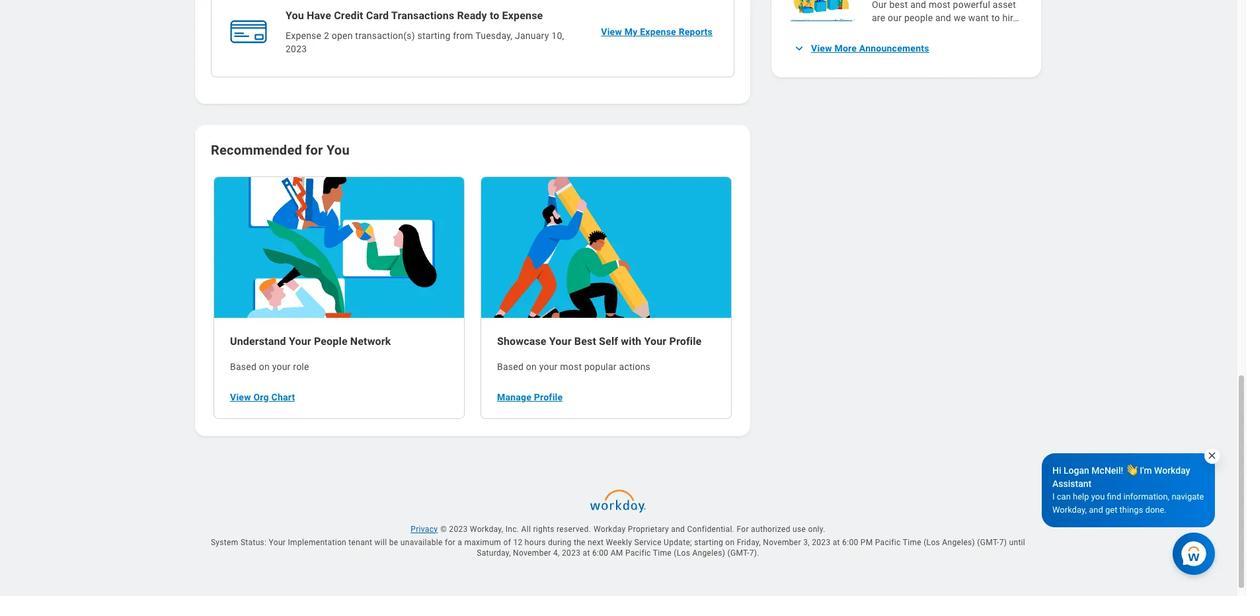 Task type: vqa. For each thing, say whether or not it's contained in the screenshot.
'notifications large' IMAGE
no



Task type: describe. For each thing, give the bounding box(es) containing it.
your for showcase
[[539, 361, 558, 372]]

people
[[905, 13, 933, 23]]

starting inside the privacy © 2023 workday, inc. all rights reserved. workday proprietary and confidential. for authorized use only. system status: your implementation tenant will be unavailable for a maximum of 12 hours during the next weekly service update; starting on friday, november 3, 2023 at 6:00 pm pacific time (los angeles) (gmt-7) until saturday, november 4, 2023 at 6:00 am pacific time (los angeles) (gmt-7).
[[694, 538, 723, 547]]

your up the role
[[289, 335, 311, 348]]

1 vertical spatial view
[[811, 43, 832, 54]]

announcements
[[860, 43, 929, 54]]

2023 inside "expense 2 open transaction(s) starting from tuesday, january 10, 2023"
[[286, 44, 307, 54]]

friday,
[[737, 538, 761, 547]]

3,
[[804, 538, 810, 547]]

expense 2 open transaction(s) starting from tuesday, january 10, 2023
[[286, 30, 564, 54]]

to for expense
[[490, 9, 500, 22]]

network
[[350, 335, 391, 348]]

january
[[515, 30, 549, 41]]

status:
[[241, 538, 267, 547]]

hours
[[525, 538, 546, 547]]

1 horizontal spatial you
[[327, 142, 350, 158]]

0 horizontal spatial november
[[513, 549, 551, 558]]

2023 up a
[[449, 525, 468, 534]]

4,
[[553, 549, 560, 558]]

until
[[1009, 538, 1026, 547]]

expense inside "expense 2 open transaction(s) starting from tuesday, january 10, 2023"
[[286, 30, 322, 41]]

view more announcements button
[[788, 35, 937, 61]]

mcneil!
[[1092, 466, 1124, 476]]

1 horizontal spatial expense
[[502, 9, 543, 22]]

0 horizontal spatial at
[[583, 549, 590, 558]]

view for understand your people network
[[230, 392, 251, 402]]

my
[[625, 26, 638, 37]]

view more announcements
[[811, 43, 929, 54]]

of
[[504, 538, 511, 547]]

…
[[1013, 13, 1020, 23]]

privacy
[[411, 525, 438, 534]]

0 horizontal spatial angeles)
[[693, 549, 726, 558]]

recommended for you
[[211, 142, 350, 158]]

weekly
[[606, 538, 632, 547]]

showcase your best self with your profile
[[497, 335, 702, 348]]

i
[[1053, 492, 1055, 502]]

maximum
[[464, 538, 501, 547]]

workday, inside the hi logan mcneil! 👋 i'm workday assistant i can help you find information, navigate workday, and get things done.
[[1053, 505, 1087, 515]]

logan
[[1064, 466, 1090, 476]]

card
[[366, 9, 389, 22]]

chevron down small image
[[793, 42, 806, 55]]

rights
[[533, 525, 555, 534]]

can
[[1057, 492, 1071, 502]]

people
[[314, 335, 348, 348]]

understand
[[230, 335, 286, 348]]

credit
[[334, 9, 363, 22]]

during
[[548, 538, 572, 547]]

help
[[1073, 492, 1089, 502]]

chart
[[271, 392, 295, 402]]

assistant
[[1053, 479, 1092, 489]]

0 horizontal spatial you
[[286, 9, 304, 22]]

1 horizontal spatial and
[[936, 13, 952, 23]]

manage profile button
[[492, 384, 568, 410]]

inc.
[[506, 525, 519, 534]]

7)
[[1000, 538, 1007, 547]]

view for you have credit card transactions ready to expense
[[601, 26, 622, 37]]

information,
[[1124, 492, 1170, 502]]

privacy © 2023 workday, inc. all rights reserved. workday proprietary and confidential. for authorized use only. system status: your implementation tenant will be unavailable for a maximum of 12 hours during the next weekly service update; starting on friday, november 3, 2023 at 6:00 pm pacific time (los angeles) (gmt-7) until saturday, november 4, 2023 at 6:00 am pacific time (los angeles) (gmt-7).
[[211, 525, 1026, 558]]

based on your most popular actions
[[497, 361, 651, 372]]

navigate
[[1172, 492, 1204, 502]]

you have credit card transactions ready to expense
[[286, 9, 543, 22]]

workday inside the privacy © 2023 workday, inc. all rights reserved. workday proprietary and confidential. for authorized use only. system status: your implementation tenant will be unavailable for a maximum of 12 hours during the next weekly service update; starting on friday, november 3, 2023 at 6:00 pm pacific time (los angeles) (gmt-7) until saturday, november 4, 2023 at 6:00 am pacific time (los angeles) (gmt-7).
[[594, 525, 626, 534]]

1 horizontal spatial angeles)
[[943, 538, 975, 547]]

0 vertical spatial (gmt-
[[978, 538, 1000, 547]]

use
[[793, 525, 806, 534]]

only.
[[808, 525, 826, 534]]

0 horizontal spatial (gmt-
[[728, 549, 750, 558]]

will
[[375, 538, 387, 547]]

be
[[389, 538, 398, 547]]

expense inside button
[[640, 26, 676, 37]]

all
[[521, 525, 531, 534]]

transactions
[[391, 9, 454, 22]]

popular
[[585, 361, 617, 372]]

showcase
[[497, 335, 547, 348]]

your inside the privacy © 2023 workday, inc. all rights reserved. workday proprietary and confidential. for authorized use only. system status: your implementation tenant will be unavailable for a maximum of 12 hours during the next weekly service update; starting on friday, november 3, 2023 at 6:00 pm pacific time (los angeles) (gmt-7) until saturday, november 4, 2023 at 6:00 am pacific time (los angeles) (gmt-7).
[[269, 538, 286, 547]]

a
[[458, 538, 462, 547]]

i'm
[[1140, 466, 1152, 476]]

most
[[560, 361, 582, 372]]

with
[[621, 335, 642, 348]]

privacy link
[[410, 524, 439, 535]]

2023 down only. at the right of the page
[[812, 538, 831, 547]]

recommended
[[211, 142, 302, 158]]

on inside the privacy © 2023 workday, inc. all rights reserved. workday proprietary and confidential. for authorized use only. system status: your implementation tenant will be unavailable for a maximum of 12 hours during the next weekly service update; starting on friday, november 3, 2023 at 6:00 pm pacific time (los angeles) (gmt-7) until saturday, november 4, 2023 at 6:00 am pacific time (los angeles) (gmt-7).
[[726, 538, 735, 547]]

12
[[513, 538, 523, 547]]

actions
[[619, 361, 651, 372]]

x image
[[1207, 451, 1217, 461]]

for inside the privacy © 2023 workday, inc. all rights reserved. workday proprietary and confidential. for authorized use only. system status: your implementation tenant will be unavailable for a maximum of 12 hours during the next weekly service update; starting on friday, november 3, 2023 at 6:00 pm pacific time (los angeles) (gmt-7) until saturday, november 4, 2023 at 6:00 am pacific time (los angeles) (gmt-7).
[[445, 538, 456, 547]]

based for understand your people network
[[230, 361, 257, 372]]

tenant
[[349, 538, 372, 547]]

hi
[[1053, 466, 1062, 476]]

view my expense reports button
[[596, 19, 718, 45]]

implementation
[[288, 538, 347, 547]]

7).
[[750, 549, 760, 558]]

our
[[888, 13, 902, 23]]



Task type: locate. For each thing, give the bounding box(es) containing it.
unavailable
[[401, 538, 443, 547]]

reserved.
[[557, 525, 591, 534]]

workday, inside the privacy © 2023 workday, inc. all rights reserved. workday proprietary and confidential. for authorized use only. system status: your implementation tenant will be unavailable for a maximum of 12 hours during the next weekly service update; starting on friday, november 3, 2023 at 6:00 pm pacific time (los angeles) (gmt-7) until saturday, november 4, 2023 at 6:00 am pacific time (los angeles) (gmt-7).
[[470, 525, 503, 534]]

and left we
[[936, 13, 952, 23]]

your left the role
[[272, 361, 291, 372]]

1 vertical spatial you
[[327, 142, 350, 158]]

1 vertical spatial pacific
[[625, 549, 651, 558]]

update;
[[664, 538, 692, 547]]

recommended for you list
[[206, 175, 740, 420]]

at
[[833, 538, 840, 547], [583, 549, 590, 558]]

2 based from the left
[[497, 361, 524, 372]]

pm
[[861, 538, 873, 547]]

0 horizontal spatial workday,
[[470, 525, 503, 534]]

(los down the update;
[[674, 549, 690, 558]]

0 vertical spatial angeles)
[[943, 538, 975, 547]]

0 vertical spatial workday,
[[1053, 505, 1087, 515]]

saturday,
[[477, 549, 511, 558]]

best
[[575, 335, 596, 348]]

2 horizontal spatial view
[[811, 43, 832, 54]]

workday right the i'm
[[1155, 466, 1191, 476]]

get
[[1106, 505, 1118, 515]]

on down showcase
[[526, 361, 537, 372]]

1 based from the left
[[230, 361, 257, 372]]

(los right pm
[[924, 538, 940, 547]]

your right status:
[[269, 538, 286, 547]]

1 your from the left
[[272, 361, 291, 372]]

authorized
[[751, 525, 791, 534]]

1 horizontal spatial workday,
[[1053, 505, 1087, 515]]

0 horizontal spatial based
[[230, 361, 257, 372]]

system
[[211, 538, 238, 547]]

1 horizontal spatial workday
[[1155, 466, 1191, 476]]

2023 down the 'have' at the top left of the page
[[286, 44, 307, 54]]

based down understand
[[230, 361, 257, 372]]

reports
[[679, 26, 713, 37]]

your
[[289, 335, 311, 348], [549, 335, 572, 348], [644, 335, 667, 348], [269, 538, 286, 547]]

and inside the privacy © 2023 workday, inc. all rights reserved. workday proprietary and confidential. for authorized use only. system status: your implementation tenant will be unavailable for a maximum of 12 hours during the next weekly service update; starting on friday, november 3, 2023 at 6:00 pm pacific time (los angeles) (gmt-7) until saturday, november 4, 2023 at 6:00 am pacific time (los angeles) (gmt-7).
[[671, 525, 685, 534]]

your right with
[[644, 335, 667, 348]]

view org chart
[[230, 392, 295, 402]]

profile right manage
[[534, 392, 563, 402]]

0 horizontal spatial for
[[306, 142, 323, 158]]

view right chevron down small image at the top right
[[811, 43, 832, 54]]

to left 'hir'
[[992, 13, 1000, 23]]

1 horizontal spatial pacific
[[875, 538, 901, 547]]

on down understand
[[259, 361, 270, 372]]

on left friday,
[[726, 538, 735, 547]]

time right pm
[[903, 538, 922, 547]]

1 horizontal spatial 6:00
[[843, 538, 859, 547]]

profile right with
[[670, 335, 702, 348]]

to for hir
[[992, 13, 1000, 23]]

starting down transactions
[[418, 30, 451, 41]]

for right recommended
[[306, 142, 323, 158]]

hir
[[1003, 13, 1013, 23]]

for left a
[[445, 538, 456, 547]]

based on your role
[[230, 361, 309, 372]]

0 horizontal spatial your
[[272, 361, 291, 372]]

0 vertical spatial profile
[[670, 335, 702, 348]]

on
[[259, 361, 270, 372], [526, 361, 537, 372], [726, 538, 735, 547]]

1 horizontal spatial on
[[526, 361, 537, 372]]

for
[[737, 525, 749, 534]]

1 vertical spatial for
[[445, 538, 456, 547]]

0 horizontal spatial pacific
[[625, 549, 651, 558]]

0 vertical spatial view
[[601, 26, 622, 37]]

want
[[969, 13, 989, 23]]

footer containing privacy © 2023 workday, inc. all rights reserved. workday proprietary and confidential. for authorized use only. system status: your implementation tenant will be unavailable for a maximum of 12 hours during the next weekly service update; starting on friday, november 3, 2023 at 6:00 pm pacific time (los angeles) (gmt-7) until saturday, november 4, 2023 at 6:00 am pacific time (los angeles) (gmt-7).
[[174, 484, 1063, 596]]

based
[[230, 361, 257, 372], [497, 361, 524, 372]]

1 horizontal spatial for
[[445, 538, 456, 547]]

on for understand
[[259, 361, 270, 372]]

for
[[306, 142, 323, 158], [445, 538, 456, 547]]

based down showcase
[[497, 361, 524, 372]]

1 vertical spatial time
[[653, 549, 672, 558]]

and down you
[[1089, 505, 1103, 515]]

you
[[286, 9, 304, 22], [327, 142, 350, 158]]

at down the
[[583, 549, 590, 558]]

understand your people network
[[230, 335, 391, 348]]

0 horizontal spatial (los
[[674, 549, 690, 558]]

service
[[635, 538, 662, 547]]

2023
[[286, 44, 307, 54], [449, 525, 468, 534], [812, 538, 831, 547], [562, 549, 581, 558]]

expense right my
[[640, 26, 676, 37]]

2 your from the left
[[539, 361, 558, 372]]

next
[[588, 538, 604, 547]]

we
[[954, 13, 966, 23]]

1 horizontal spatial (gmt-
[[978, 538, 1000, 547]]

0 vertical spatial (los
[[924, 538, 940, 547]]

workday up weekly
[[594, 525, 626, 534]]

starting
[[418, 30, 451, 41], [694, 538, 723, 547]]

0 vertical spatial workday
[[1155, 466, 1191, 476]]

expense up january
[[502, 9, 543, 22]]

and inside the hi logan mcneil! 👋 i'm workday assistant i can help you find information, navigate workday, and get things done.
[[1089, 505, 1103, 515]]

expense left 2
[[286, 30, 322, 41]]

0 horizontal spatial time
[[653, 549, 672, 558]]

1 vertical spatial profile
[[534, 392, 563, 402]]

0 horizontal spatial 6:00
[[592, 549, 609, 558]]

angeles) left 7)
[[943, 538, 975, 547]]

(gmt-
[[978, 538, 1000, 547], [728, 549, 750, 558]]

more
[[835, 43, 857, 54]]

workday
[[1155, 466, 1191, 476], [594, 525, 626, 534]]

0 horizontal spatial view
[[230, 392, 251, 402]]

1 vertical spatial workday,
[[470, 525, 503, 534]]

view my expense reports
[[601, 26, 713, 37]]

1 horizontal spatial (los
[[924, 538, 940, 547]]

november
[[763, 538, 801, 547], [513, 549, 551, 558]]

starting down "confidential."
[[694, 538, 723, 547]]

based for showcase your best self with your profile
[[497, 361, 524, 372]]

0 vertical spatial for
[[306, 142, 323, 158]]

0 vertical spatial you
[[286, 9, 304, 22]]

pacific down the service
[[625, 549, 651, 558]]

profile
[[670, 335, 702, 348], [534, 392, 563, 402]]

workday inside the hi logan mcneil! 👋 i'm workday assistant i can help you find information, navigate workday, and get things done.
[[1155, 466, 1191, 476]]

pacific right pm
[[875, 538, 901, 547]]

proprietary
[[628, 525, 669, 534]]

0 horizontal spatial and
[[671, 525, 685, 534]]

2 vertical spatial and
[[671, 525, 685, 534]]

(gmt- down friday,
[[728, 549, 750, 558]]

©
[[441, 525, 447, 534]]

transaction(s)
[[355, 30, 415, 41]]

2
[[324, 30, 329, 41]]

time down the service
[[653, 549, 672, 558]]

are
[[872, 13, 886, 23]]

are our people and we want to hir …
[[872, 13, 1020, 23]]

org
[[254, 392, 269, 402]]

open
[[332, 30, 353, 41]]

1 vertical spatial and
[[1089, 505, 1103, 515]]

10,
[[552, 30, 564, 41]]

am
[[611, 549, 623, 558]]

manage profile
[[497, 392, 563, 402]]

0 vertical spatial at
[[833, 538, 840, 547]]

on for showcase
[[526, 361, 537, 372]]

0 vertical spatial november
[[763, 538, 801, 547]]

2 vertical spatial view
[[230, 392, 251, 402]]

2 horizontal spatial and
[[1089, 505, 1103, 515]]

1 horizontal spatial based
[[497, 361, 524, 372]]

your left best
[[549, 335, 572, 348]]

pacific
[[875, 538, 901, 547], [625, 549, 651, 558]]

view inside recommended for you list
[[230, 392, 251, 402]]

0 horizontal spatial workday
[[594, 525, 626, 534]]

ready
[[457, 9, 487, 22]]

2023 down the
[[562, 549, 581, 558]]

1 horizontal spatial to
[[992, 13, 1000, 23]]

6:00 down 'next' on the left of page
[[592, 549, 609, 558]]

2 horizontal spatial expense
[[640, 26, 676, 37]]

view inside button
[[601, 26, 622, 37]]

profile inside the manage profile button
[[534, 392, 563, 402]]

1 vertical spatial angeles)
[[693, 549, 726, 558]]

hi logan mcneil! 👋 i'm workday assistant i can help you find information, navigate workday, and get things done.
[[1053, 466, 1204, 515]]

expense
[[502, 9, 543, 22], [640, 26, 676, 37], [286, 30, 322, 41]]

👋
[[1126, 466, 1138, 476]]

2 horizontal spatial on
[[726, 538, 735, 547]]

0 vertical spatial time
[[903, 538, 922, 547]]

1 vertical spatial (los
[[674, 549, 690, 558]]

find
[[1107, 492, 1122, 502]]

footer
[[174, 484, 1063, 596]]

november down hours
[[513, 549, 551, 558]]

self
[[599, 335, 618, 348]]

to up tuesday,
[[490, 9, 500, 22]]

have
[[307, 9, 331, 22]]

1 vertical spatial workday
[[594, 525, 626, 534]]

0 vertical spatial 6:00
[[843, 538, 859, 547]]

things
[[1120, 505, 1144, 515]]

0 horizontal spatial starting
[[418, 30, 451, 41]]

1 horizontal spatial starting
[[694, 538, 723, 547]]

1 horizontal spatial time
[[903, 538, 922, 547]]

and up the update;
[[671, 525, 685, 534]]

1 vertical spatial 6:00
[[592, 549, 609, 558]]

to
[[490, 9, 500, 22], [992, 13, 1000, 23]]

view left my
[[601, 26, 622, 37]]

1 horizontal spatial at
[[833, 538, 840, 547]]

view org chart button
[[225, 384, 300, 410]]

(gmt- left until
[[978, 538, 1000, 547]]

view
[[601, 26, 622, 37], [811, 43, 832, 54], [230, 392, 251, 402]]

from
[[453, 30, 473, 41]]

0 vertical spatial and
[[936, 13, 952, 23]]

you
[[1092, 492, 1105, 502]]

1 vertical spatial at
[[583, 549, 590, 558]]

workday, up the maximum
[[470, 525, 503, 534]]

november down authorized
[[763, 538, 801, 547]]

workday, down 'can' on the right of page
[[1053, 505, 1087, 515]]

your left the most
[[539, 361, 558, 372]]

done.
[[1146, 505, 1167, 515]]

1 horizontal spatial view
[[601, 26, 622, 37]]

6:00 left pm
[[843, 538, 859, 547]]

6:00
[[843, 538, 859, 547], [592, 549, 609, 558]]

1 horizontal spatial your
[[539, 361, 558, 372]]

the
[[574, 538, 586, 547]]

manage
[[497, 392, 532, 402]]

view left org
[[230, 392, 251, 402]]

1 vertical spatial (gmt-
[[728, 549, 750, 558]]

1 horizontal spatial november
[[763, 538, 801, 547]]

and
[[936, 13, 952, 23], [1089, 505, 1103, 515], [671, 525, 685, 534]]

starting inside "expense 2 open transaction(s) starting from tuesday, january 10, 2023"
[[418, 30, 451, 41]]

role
[[293, 361, 309, 372]]

0 vertical spatial pacific
[[875, 538, 901, 547]]

0 horizontal spatial on
[[259, 361, 270, 372]]

1 vertical spatial november
[[513, 549, 551, 558]]

0 horizontal spatial expense
[[286, 30, 322, 41]]

0 horizontal spatial to
[[490, 9, 500, 22]]

0 horizontal spatial profile
[[534, 392, 563, 402]]

1 horizontal spatial profile
[[670, 335, 702, 348]]

at right 3,
[[833, 538, 840, 547]]

your for understand
[[272, 361, 291, 372]]

1 vertical spatial starting
[[694, 538, 723, 547]]

0 vertical spatial starting
[[418, 30, 451, 41]]

angeles) down "confidential."
[[693, 549, 726, 558]]



